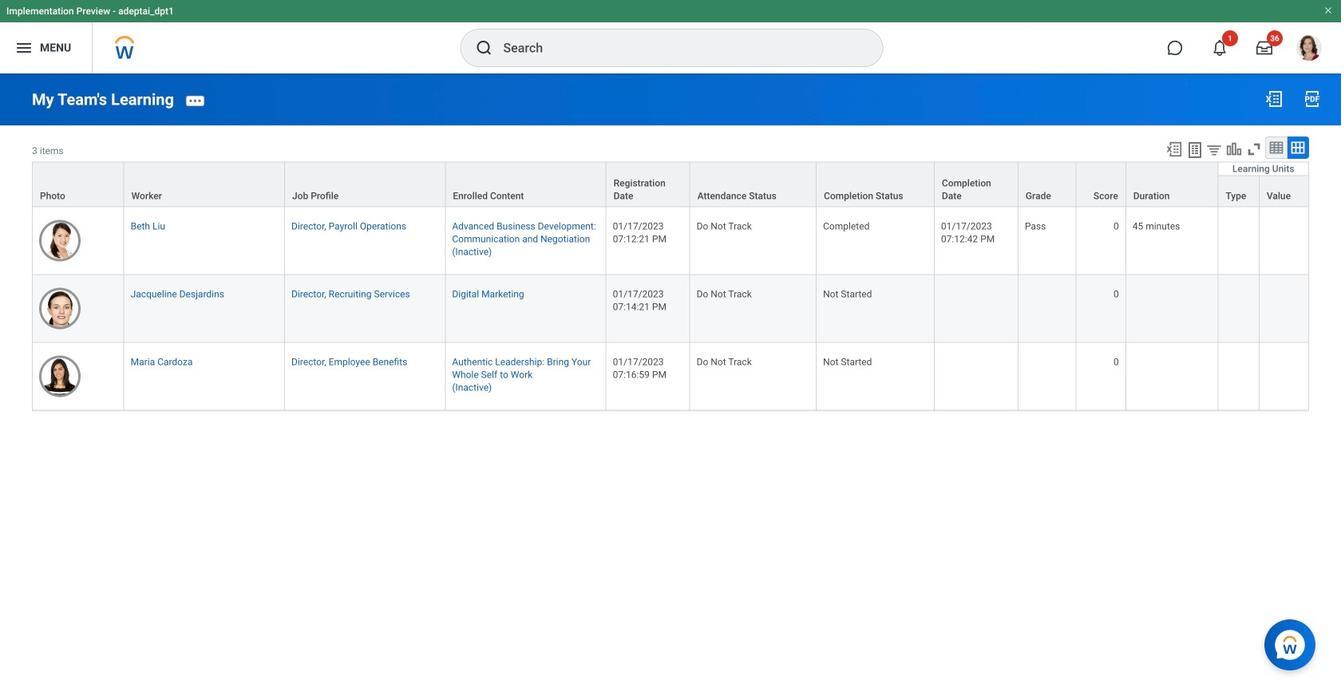 Task type: vqa. For each thing, say whether or not it's contained in the screenshot.
My Team's Learning - Expand/Collapse Chart ICON
yes



Task type: describe. For each thing, give the bounding box(es) containing it.
export to excel image
[[1166, 141, 1184, 158]]

justify image
[[14, 38, 34, 58]]

profile logan mcneil image
[[1297, 35, 1323, 64]]

search image
[[475, 38, 494, 58]]

1 row from the top
[[32, 162, 1310, 207]]

Search Workday  search field
[[504, 30, 850, 65]]

my team's learning element
[[32, 90, 174, 109]]

2 row from the top
[[32, 175, 1310, 207]]

select to filter grid data image
[[1206, 142, 1224, 158]]

5 row from the top
[[32, 343, 1310, 411]]

view printable version (pdf) image
[[1303, 89, 1323, 109]]

2 do not track element from the top
[[697, 285, 752, 300]]

do not track element for "employee's photo (beth liu)"
[[697, 217, 752, 232]]

employee's photo (maria cardoza) image
[[39, 356, 81, 397]]

employee's photo (beth liu) image
[[39, 220, 81, 261]]

table image
[[1269, 140, 1285, 156]]

export to excel image
[[1265, 89, 1284, 109]]



Task type: locate. For each thing, give the bounding box(es) containing it.
2 vertical spatial do not track element
[[697, 353, 752, 368]]

1 vertical spatial not started element
[[824, 353, 872, 368]]

do not track element
[[697, 217, 752, 232], [697, 285, 752, 300], [697, 353, 752, 368]]

notifications large image
[[1212, 40, 1228, 56]]

completed element
[[824, 217, 870, 232]]

banner
[[0, 0, 1342, 73]]

2 not started element from the top
[[824, 353, 872, 368]]

0 vertical spatial do not track element
[[697, 217, 752, 232]]

not started element for employee's photo (maria cardoza) do not track element
[[824, 353, 872, 368]]

main content
[[0, 73, 1342, 426]]

toolbar
[[1159, 137, 1310, 162]]

expand table image
[[1291, 140, 1307, 156]]

close environment banner image
[[1324, 6, 1334, 15]]

row
[[32, 162, 1310, 207], [32, 175, 1310, 207], [32, 207, 1310, 275], [32, 275, 1310, 343], [32, 343, 1310, 411]]

pass element
[[1025, 217, 1047, 232]]

4 row from the top
[[32, 275, 1310, 343]]

1 vertical spatial do not track element
[[697, 285, 752, 300]]

employee's photo (jacqueline desjardins) image
[[39, 288, 81, 329]]

cell
[[1219, 207, 1260, 275], [1260, 207, 1310, 275], [935, 275, 1019, 343], [1019, 275, 1077, 343], [1127, 275, 1219, 343], [1219, 275, 1260, 343], [1260, 275, 1310, 343], [935, 343, 1019, 411], [1019, 343, 1077, 411], [1127, 343, 1219, 411], [1219, 343, 1260, 411], [1260, 343, 1310, 411]]

not started element for second do not track element from the bottom of the page
[[824, 285, 872, 300]]

0 vertical spatial not started element
[[824, 285, 872, 300]]

export to worksheets image
[[1186, 141, 1205, 160]]

3 do not track element from the top
[[697, 353, 752, 368]]

not started element
[[824, 285, 872, 300], [824, 353, 872, 368]]

1 not started element from the top
[[824, 285, 872, 300]]

3 row from the top
[[32, 207, 1310, 275]]

my team's learning - expand/collapse chart image
[[1226, 141, 1244, 158]]

inbox large image
[[1257, 40, 1273, 56]]

1 do not track element from the top
[[697, 217, 752, 232]]

do not track element for employee's photo (maria cardoza)
[[697, 353, 752, 368]]

fullscreen image
[[1246, 141, 1264, 158]]



